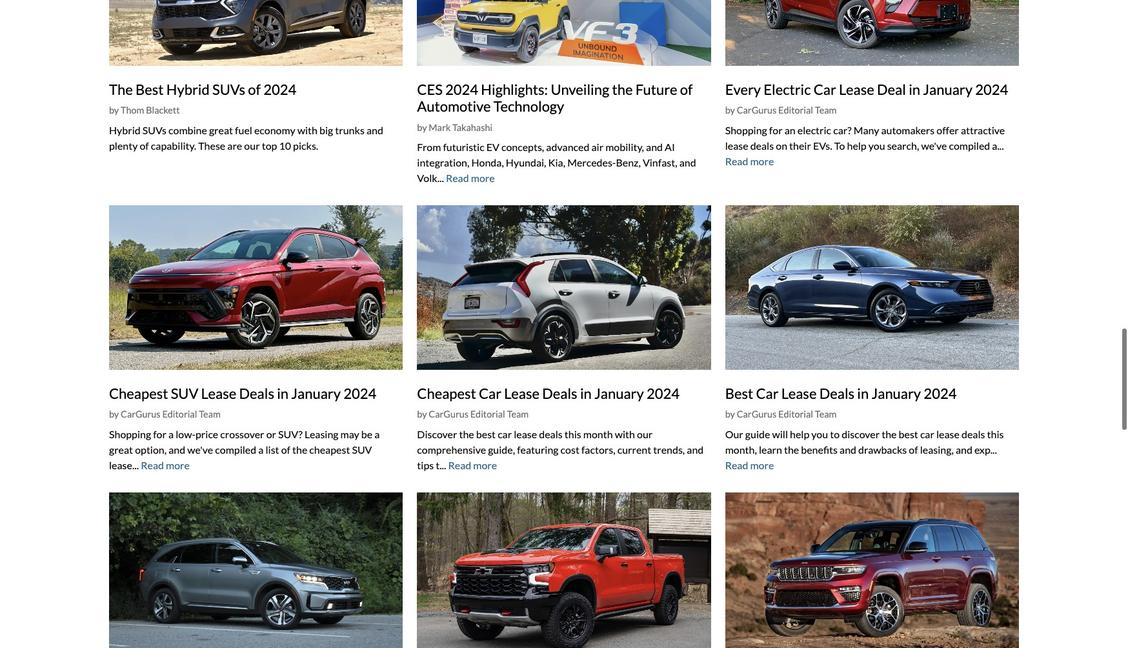 Task type: locate. For each thing, give the bounding box(es) containing it.
1 vertical spatial with
[[615, 428, 635, 440]]

the down suv?
[[293, 443, 308, 456]]

team for every electric car lease deal in january 2024
[[815, 105, 837, 116]]

their
[[790, 139, 812, 152]]

you down many
[[869, 139, 886, 152]]

by cargurus editorial team up low-
[[109, 409, 221, 420]]

electric
[[798, 124, 832, 136]]

0 horizontal spatial with
[[297, 124, 318, 136]]

with inside hybrid suvs combine great fuel economy with big trunks and plenty of capability. these are our top 10 picks.
[[297, 124, 318, 136]]

shopping up option,
[[109, 428, 151, 440]]

lease up price
[[201, 385, 237, 402]]

1 horizontal spatial car
[[756, 385, 779, 402]]

lease for best car lease deals in january 2024
[[782, 385, 817, 402]]

help right the to
[[848, 139, 867, 152]]

0 horizontal spatial we've
[[187, 443, 213, 456]]

the inside ces 2024 highlights: unveiling the future of automotive technology
[[612, 81, 633, 98]]

1 best from the left
[[476, 428, 496, 440]]

1 vertical spatial our
[[637, 428, 653, 440]]

we've down price
[[187, 443, 213, 456]]

read more link for ces 2024 highlights: unveiling the future of automotive technology
[[446, 172, 495, 184]]

1 vertical spatial shopping
[[109, 428, 151, 440]]

0 horizontal spatial our
[[244, 139, 260, 152]]

will
[[773, 428, 788, 440]]

2 best from the left
[[899, 428, 919, 440]]

compiled
[[950, 139, 991, 152], [215, 443, 256, 456]]

trunks
[[335, 124, 365, 136]]

1 horizontal spatial great
[[209, 124, 233, 136]]

0 vertical spatial for
[[770, 124, 783, 136]]

in up suv?
[[277, 385, 289, 402]]

1 horizontal spatial suv
[[352, 443, 372, 456]]

deals up crossover
[[239, 385, 274, 402]]

car inside discover the best car lease deals this month with our comprehensive guide, featuring cost factors, current trends, and tips t...
[[498, 428, 512, 440]]

blackett
[[146, 105, 180, 116]]

deals left on
[[751, 139, 774, 152]]

big
[[320, 124, 333, 136]]

cheapest for cheapest suv lease deals in january 2024
[[109, 385, 168, 402]]

every
[[726, 81, 761, 98]]

3 deals from the left
[[820, 385, 855, 402]]

2 this from the left
[[988, 428, 1005, 440]]

1 horizontal spatial hybrid
[[166, 81, 210, 98]]

0 horizontal spatial best
[[476, 428, 496, 440]]

team up electric
[[815, 105, 837, 116]]

a...
[[993, 139, 1005, 152]]

editorial for cheapest suv lease deals in january 2024
[[162, 409, 197, 420]]

by up our in the bottom right of the page
[[726, 409, 735, 420]]

volk...
[[417, 172, 444, 184]]

current
[[618, 443, 652, 456]]

with up current
[[615, 428, 635, 440]]

compiled inside "shopping for an electric car? many automakers offer attractive lease deals on their evs. to help you search, we've compiled a... read more"
[[950, 139, 991, 152]]

car
[[498, 428, 512, 440], [921, 428, 935, 440]]

great up these
[[209, 124, 233, 136]]

suvs down blackett
[[143, 124, 167, 136]]

we've inside shopping for a low-price crossover or suv? leasing may be a great option, and we've compiled a list of the cheapest suv lease...
[[187, 443, 213, 456]]

1 vertical spatial suvs
[[143, 124, 167, 136]]

more inside "shopping for an electric car? many automakers offer attractive lease deals on their evs. to help you search, we've compiled a... read more"
[[751, 155, 775, 167]]

0 horizontal spatial great
[[109, 443, 133, 456]]

our right are
[[244, 139, 260, 152]]

1 horizontal spatial shopping
[[726, 124, 768, 136]]

in for cheapest car lease deals in january 2024
[[580, 385, 592, 402]]

deals for cheapest suv lease deals in january 2024
[[239, 385, 274, 402]]

read more
[[446, 172, 495, 184], [141, 459, 190, 471], [448, 459, 497, 471]]

editorial up low-
[[162, 409, 197, 420]]

2024 up leasing,
[[924, 385, 957, 402]]

and inside shopping for a low-price crossover or suv? leasing may be a great option, and we've compiled a list of the cheapest suv lease...
[[169, 443, 185, 456]]

with
[[297, 124, 318, 136], [615, 428, 635, 440]]

1 horizontal spatial deals
[[543, 385, 578, 402]]

2024 up be
[[344, 385, 377, 402]]

featuring
[[517, 443, 559, 456]]

our inside discover the best car lease deals this month with our comprehensive guide, featuring cost factors, current trends, and tips t...
[[637, 428, 653, 440]]

compiled inside shopping for a low-price crossover or suv? leasing may be a great option, and we've compiled a list of the cheapest suv lease...
[[215, 443, 256, 456]]

help
[[848, 139, 867, 152], [790, 428, 810, 440]]

0 horizontal spatial cheapest
[[109, 385, 168, 402]]

car for cheapest car lease deals in january 2024
[[479, 385, 502, 402]]

advanced
[[547, 141, 590, 153]]

0 horizontal spatial this
[[565, 428, 582, 440]]

0 horizontal spatial hybrid
[[109, 124, 141, 136]]

and left exp...
[[956, 443, 973, 456]]

combine
[[169, 124, 207, 136]]

0 horizontal spatial help
[[790, 428, 810, 440]]

1 horizontal spatial this
[[988, 428, 1005, 440]]

cargurus up discover
[[429, 409, 469, 420]]

team for best car lease deals in january 2024
[[815, 409, 837, 420]]

team up price
[[199, 409, 221, 420]]

lease inside "shopping for an electric car? many automakers offer attractive lease deals on their evs. to help you search, we've compiled a... read more"
[[726, 139, 749, 152]]

comprehensive
[[417, 443, 486, 456]]

compiled down attractive
[[950, 139, 991, 152]]

help inside "shopping for an electric car? many automakers offer attractive lease deals on their evs. to help you search, we've compiled a... read more"
[[848, 139, 867, 152]]

our inside hybrid suvs combine great fuel economy with big trunks and plenty of capability. these are our top 10 picks.
[[244, 139, 260, 152]]

exp...
[[975, 443, 998, 456]]

we've
[[922, 139, 948, 152], [187, 443, 213, 456]]

car inside our guide will help you to discover the best car lease deals this month, learn the benefits and drawbacks of leasing, and exp... read more
[[921, 428, 935, 440]]

by cargurus editorial team up discover
[[417, 409, 529, 420]]

and right trunks
[[367, 124, 384, 136]]

cargurus for every electric car lease deal in january 2024
[[737, 105, 777, 116]]

editorial up will
[[779, 409, 814, 420]]

ai
[[665, 141, 675, 153]]

automotive
[[417, 98, 491, 115]]

team up to
[[815, 409, 837, 420]]

read more down comprehensive
[[448, 459, 497, 471]]

lease up will
[[782, 385, 817, 402]]

low-
[[176, 428, 196, 440]]

1 horizontal spatial for
[[770, 124, 783, 136]]

1 horizontal spatial compiled
[[950, 139, 991, 152]]

team down cheapest car lease deals in january 2024 link
[[507, 409, 529, 420]]

cheapest
[[109, 385, 168, 402], [417, 385, 476, 402]]

in up month
[[580, 385, 592, 402]]

hybrid up blackett
[[166, 81, 210, 98]]

this inside discover the best car lease deals this month with our comprehensive guide, featuring cost factors, current trends, and tips t...
[[565, 428, 582, 440]]

the best hybrid suvs of 2024
[[109, 81, 297, 98]]

cheapest
[[310, 443, 350, 456]]

learn
[[759, 443, 783, 456]]

team
[[815, 105, 837, 116], [199, 409, 221, 420], [507, 409, 529, 420], [815, 409, 837, 420]]

you inside "shopping for an electric car? many automakers offer attractive lease deals on their evs. to help you search, we've compiled a... read more"
[[869, 139, 886, 152]]

this up cost
[[565, 428, 582, 440]]

of right list
[[281, 443, 291, 456]]

by down 'every'
[[726, 105, 735, 116]]

2 horizontal spatial lease
[[937, 428, 960, 440]]

shopping for shopping for a low-price crossover or suv? leasing may be a great option, and we've compiled a list of the cheapest suv lease...
[[109, 428, 151, 440]]

1 vertical spatial hybrid
[[109, 124, 141, 136]]

more inside our guide will help you to discover the best car lease deals this month, learn the benefits and drawbacks of leasing, and exp... read more
[[751, 459, 775, 471]]

0 horizontal spatial best
[[136, 81, 164, 98]]

for for an
[[770, 124, 783, 136]]

lease up featuring
[[514, 428, 537, 440]]

the inside discover the best car lease deals this month with our comprehensive guide, featuring cost factors, current trends, and tips t...
[[459, 428, 474, 440]]

highlights:
[[481, 81, 548, 98]]

a left list
[[258, 443, 264, 456]]

more for cheapest suv lease deals in january 2024
[[166, 459, 190, 471]]

2 cheapest from the left
[[417, 385, 476, 402]]

0 horizontal spatial compiled
[[215, 443, 256, 456]]

1 deals from the left
[[239, 385, 274, 402]]

by for cheapest car lease deals in january 2024
[[417, 409, 427, 420]]

by left mark
[[417, 122, 427, 133]]

for inside shopping for a low-price crossover or suv? leasing may be a great option, and we've compiled a list of the cheapest suv lease...
[[153, 428, 167, 440]]

compiled down crossover
[[215, 443, 256, 456]]

the best hybrid suvs of 2024 link
[[109, 81, 297, 98]]

and down low-
[[169, 443, 185, 456]]

on
[[776, 139, 788, 152]]

in up discover
[[858, 385, 869, 402]]

the left future
[[612, 81, 633, 98]]

lease
[[726, 139, 749, 152], [514, 428, 537, 440], [937, 428, 960, 440]]

plenty
[[109, 139, 138, 152]]

our up current
[[637, 428, 653, 440]]

of right plenty
[[140, 139, 149, 152]]

cargurus for cheapest car lease deals in january 2024
[[429, 409, 469, 420]]

read more link for cheapest suv lease deals in january 2024
[[141, 459, 190, 471]]

deals for cheapest car lease deals in january 2024
[[543, 385, 578, 402]]

to
[[835, 139, 846, 152]]

offer
[[937, 124, 960, 136]]

suv down be
[[352, 443, 372, 456]]

0 horizontal spatial lease
[[514, 428, 537, 440]]

the up comprehensive
[[459, 428, 474, 440]]

by cargurus editorial team for best car lease deals in january 2024
[[726, 409, 837, 420]]

0 vertical spatial compiled
[[950, 139, 991, 152]]

a right be
[[375, 428, 380, 440]]

1 vertical spatial for
[[153, 428, 167, 440]]

2 horizontal spatial a
[[375, 428, 380, 440]]

read more down 'honda,' in the top of the page
[[446, 172, 495, 184]]

2 car from the left
[[921, 428, 935, 440]]

with up picks.
[[297, 124, 318, 136]]

the down will
[[785, 443, 800, 456]]

deals inside "shopping for an electric car? many automakers offer attractive lease deals on their evs. to help you search, we've compiled a... read more"
[[751, 139, 774, 152]]

shopping
[[726, 124, 768, 136], [109, 428, 151, 440]]

0 horizontal spatial suv
[[171, 385, 198, 402]]

1 vertical spatial help
[[790, 428, 810, 440]]

car
[[814, 81, 837, 98], [479, 385, 502, 402], [756, 385, 779, 402]]

of
[[248, 81, 261, 98], [681, 81, 693, 98], [140, 139, 149, 152], [281, 443, 291, 456], [909, 443, 919, 456]]

1 horizontal spatial lease
[[726, 139, 749, 152]]

by left thom
[[109, 105, 119, 116]]

1 horizontal spatial cheapest
[[417, 385, 476, 402]]

cheapest up discover
[[417, 385, 476, 402]]

car up 'guide'
[[756, 385, 779, 402]]

shopping inside shopping for a low-price crossover or suv? leasing may be a great option, and we've compiled a list of the cheapest suv lease...
[[109, 428, 151, 440]]

suv up low-
[[171, 385, 198, 402]]

1 vertical spatial we've
[[187, 443, 213, 456]]

in
[[909, 81, 921, 98], [277, 385, 289, 402], [580, 385, 592, 402], [858, 385, 869, 402]]

cargurus up option,
[[121, 409, 161, 420]]

from futuristic ev concepts, advanced air mobility, and ai integration, honda, hyundai, kia, mercedes-benz, vinfast, and volk...
[[417, 141, 697, 184]]

you inside our guide will help you to discover the best car lease deals this month, learn the benefits and drawbacks of leasing, and exp... read more
[[812, 428, 829, 440]]

car up guide,
[[479, 385, 502, 402]]

benefits
[[802, 443, 838, 456]]

0 horizontal spatial car
[[498, 428, 512, 440]]

0 horizontal spatial car
[[479, 385, 502, 402]]

read more link
[[726, 155, 775, 167], [446, 172, 495, 184], [141, 459, 190, 471], [448, 459, 497, 471], [726, 459, 775, 471]]

best up guide,
[[476, 428, 496, 440]]

2024 inside ces 2024 highlights: unveiling the future of automotive technology
[[446, 81, 479, 98]]

this up exp...
[[988, 428, 1005, 440]]

read more down option,
[[141, 459, 190, 471]]

0 vertical spatial suvs
[[212, 81, 245, 98]]

1 vertical spatial suv
[[352, 443, 372, 456]]

best up our in the bottom right of the page
[[726, 385, 754, 402]]

cheapest suv lease deals in january 2024 image
[[94, 197, 418, 378]]

1 this from the left
[[565, 428, 582, 440]]

1 horizontal spatial car
[[921, 428, 935, 440]]

2 deals from the left
[[543, 385, 578, 402]]

a left low-
[[169, 428, 174, 440]]

deals for best car lease deals in january 2024
[[820, 385, 855, 402]]

lease left on
[[726, 139, 749, 152]]

editorial up guide,
[[471, 409, 505, 420]]

and right the "trends,"
[[687, 443, 704, 456]]

1 horizontal spatial help
[[848, 139, 867, 152]]

for left an
[[770, 124, 783, 136]]

0 vertical spatial shopping
[[726, 124, 768, 136]]

0 vertical spatial help
[[848, 139, 867, 152]]

for up option,
[[153, 428, 167, 440]]

of inside hybrid suvs combine great fuel economy with big trunks and plenty of capability. these are our top 10 picks.
[[140, 139, 149, 152]]

0 horizontal spatial deals
[[239, 385, 274, 402]]

suv
[[171, 385, 198, 402], [352, 443, 372, 456]]

by for every electric car lease deal in january 2024
[[726, 105, 735, 116]]

best up by thom blackett at the left of page
[[136, 81, 164, 98]]

0 vertical spatial we've
[[922, 139, 948, 152]]

best car lease deals in january 2024 image
[[726, 205, 1020, 370]]

deals up to
[[820, 385, 855, 402]]

cargurus down 'every'
[[737, 105, 777, 116]]

best jeep lease deals in january 2024 image
[[726, 492, 1020, 648]]

best up drawbacks
[[899, 428, 919, 440]]

ces 2024 highlights: unveiling the future of automotive technology
[[417, 81, 693, 115]]

read for cheapest suv lease deals in january 2024
[[141, 459, 164, 471]]

best suv lease deals in january 2024 image
[[109, 492, 403, 648]]

for inside "shopping for an electric car? many automakers offer attractive lease deals on their evs. to help you search, we've compiled a... read more"
[[770, 124, 783, 136]]

shopping down 'every'
[[726, 124, 768, 136]]

the inside shopping for a low-price crossover or suv? leasing may be a great option, and we've compiled a list of the cheapest suv lease...
[[293, 443, 308, 456]]

lease for cheapest car lease deals in january 2024
[[505, 385, 540, 402]]

0 horizontal spatial for
[[153, 428, 167, 440]]

cheapest suv lease deals in january 2024
[[109, 385, 377, 402]]

takahashi
[[453, 122, 493, 133]]

by for cheapest suv lease deals in january 2024
[[109, 409, 119, 420]]

read more for car
[[448, 459, 497, 471]]

deals up discover the best car lease deals this month with our comprehensive guide, featuring cost factors, current trends, and tips t...
[[543, 385, 578, 402]]

our
[[244, 139, 260, 152], [637, 428, 653, 440]]

cheapest up option,
[[109, 385, 168, 402]]

by thom blackett
[[109, 105, 180, 116]]

january up month
[[595, 385, 644, 402]]

0 vertical spatial our
[[244, 139, 260, 152]]

by up lease...
[[109, 409, 119, 420]]

lease up featuring
[[505, 385, 540, 402]]

car?
[[834, 124, 852, 136]]

of inside ces 2024 highlights: unveiling the future of automotive technology
[[681, 81, 693, 98]]

2 horizontal spatial deals
[[820, 385, 855, 402]]

shopping inside "shopping for an electric car? many automakers offer attractive lease deals on their evs. to help you search, we've compiled a... read more"
[[726, 124, 768, 136]]

suvs inside hybrid suvs combine great fuel economy with big trunks and plenty of capability. these are our top 10 picks.
[[143, 124, 167, 136]]

car for best car lease deals in january 2024
[[756, 385, 779, 402]]

0 vertical spatial you
[[869, 139, 886, 152]]

0 vertical spatial with
[[297, 124, 318, 136]]

leasing
[[305, 428, 339, 440]]

1 horizontal spatial deals
[[751, 139, 774, 152]]

by up discover
[[417, 409, 427, 420]]

january up offer
[[924, 81, 973, 98]]

car right electric
[[814, 81, 837, 98]]

1 horizontal spatial we've
[[922, 139, 948, 152]]

the best hybrid suvs of 2024 image
[[109, 0, 403, 66]]

0 vertical spatial best
[[136, 81, 164, 98]]

hybrid up plenty
[[109, 124, 141, 136]]

benz,
[[616, 156, 641, 169]]

0 vertical spatial great
[[209, 124, 233, 136]]

0 horizontal spatial shopping
[[109, 428, 151, 440]]

by cargurus editorial team up will
[[726, 409, 837, 420]]

1 horizontal spatial best
[[899, 428, 919, 440]]

1 horizontal spatial our
[[637, 428, 653, 440]]

with inside discover the best car lease deals this month with our comprehensive guide, featuring cost factors, current trends, and tips t...
[[615, 428, 635, 440]]

great up lease...
[[109, 443, 133, 456]]

lease left the deal
[[840, 81, 875, 98]]

january up leasing
[[291, 385, 341, 402]]

this inside our guide will help you to discover the best car lease deals this month, learn the benefits and drawbacks of leasing, and exp... read more
[[988, 428, 1005, 440]]

this
[[565, 428, 582, 440], [988, 428, 1005, 440]]

1 vertical spatial you
[[812, 428, 829, 440]]

guide
[[746, 428, 771, 440]]

2 horizontal spatial deals
[[962, 428, 986, 440]]

1 car from the left
[[498, 428, 512, 440]]

deals up exp...
[[962, 428, 986, 440]]

0 horizontal spatial suvs
[[143, 124, 167, 136]]

deals
[[239, 385, 274, 402], [543, 385, 578, 402], [820, 385, 855, 402]]

we've down offer
[[922, 139, 948, 152]]

help inside our guide will help you to discover the best car lease deals this month, learn the benefits and drawbacks of leasing, and exp... read more
[[790, 428, 810, 440]]

help right will
[[790, 428, 810, 440]]

1 horizontal spatial suvs
[[212, 81, 245, 98]]

1 horizontal spatial with
[[615, 428, 635, 440]]

you
[[869, 139, 886, 152], [812, 428, 829, 440]]

the
[[109, 81, 133, 98]]

deals up featuring
[[539, 428, 563, 440]]

to
[[831, 428, 840, 440]]

0 horizontal spatial deals
[[539, 428, 563, 440]]

2024 right ces
[[446, 81, 479, 98]]

cargurus up 'guide'
[[737, 409, 777, 420]]

1 horizontal spatial you
[[869, 139, 886, 152]]

cheapest car lease deals in january 2024 image
[[417, 205, 711, 370]]

search,
[[888, 139, 920, 152]]

great inside hybrid suvs combine great fuel economy with big trunks and plenty of capability. these are our top 10 picks.
[[209, 124, 233, 136]]

editorial up an
[[779, 105, 814, 116]]

1 vertical spatial compiled
[[215, 443, 256, 456]]

integration,
[[417, 156, 470, 169]]

1 vertical spatial best
[[726, 385, 754, 402]]

1 vertical spatial great
[[109, 443, 133, 456]]

read inside "shopping for an electric car? many automakers offer attractive lease deals on their evs. to help you search, we've compiled a... read more"
[[726, 155, 749, 167]]

editorial for every electric car lease deal in january 2024
[[779, 105, 814, 116]]

of left leasing,
[[909, 443, 919, 456]]

car up guide,
[[498, 428, 512, 440]]

0 horizontal spatial you
[[812, 428, 829, 440]]

1 cheapest from the left
[[109, 385, 168, 402]]

best
[[136, 81, 164, 98], [726, 385, 754, 402]]



Task type: describe. For each thing, give the bounding box(es) containing it.
month,
[[726, 443, 757, 456]]

shopping for a low-price crossover or suv? leasing may be a great option, and we've compiled a list of the cheapest suv lease...
[[109, 428, 380, 471]]

tips
[[417, 459, 434, 471]]

and inside discover the best car lease deals this month with our comprehensive guide, featuring cost factors, current trends, and tips t...
[[687, 443, 704, 456]]

editorial for best car lease deals in january 2024
[[779, 409, 814, 420]]

fuel
[[235, 124, 252, 136]]

list
[[266, 443, 279, 456]]

from
[[417, 141, 441, 153]]

by cargurus editorial team for every electric car lease deal in january 2024
[[726, 105, 837, 116]]

by cargurus editorial team for cheapest suv lease deals in january 2024
[[109, 409, 221, 420]]

lease inside discover the best car lease deals this month with our comprehensive guide, featuring cost factors, current trends, and tips t...
[[514, 428, 537, 440]]

best inside our guide will help you to discover the best car lease deals this month, learn the benefits and drawbacks of leasing, and exp... read more
[[899, 428, 919, 440]]

2024 up attractive
[[976, 81, 1009, 98]]

by for ces 2024 highlights: unveiling the future of automotive technology
[[417, 122, 427, 133]]

0 vertical spatial suv
[[171, 385, 198, 402]]

automakers
[[882, 124, 935, 136]]

read more link for best car lease deals in january 2024
[[726, 459, 775, 471]]

1 horizontal spatial best
[[726, 385, 754, 402]]

discover
[[842, 428, 880, 440]]

top
[[262, 139, 277, 152]]

hybrid suvs combine great fuel economy with big trunks and plenty of capability. these are our top 10 picks.
[[109, 124, 384, 152]]

editorial for cheapest car lease deals in january 2024
[[471, 409, 505, 420]]

hybrid inside hybrid suvs combine great fuel economy with big trunks and plenty of capability. these are our top 10 picks.
[[109, 124, 141, 136]]

drawbacks
[[859, 443, 907, 456]]

team for cheapest suv lease deals in january 2024
[[199, 409, 221, 420]]

0 vertical spatial hybrid
[[166, 81, 210, 98]]

ces 2024 highlights: unveiling the future of automotive technology image
[[417, 0, 711, 66]]

cargurus for best car lease deals in january 2024
[[737, 409, 777, 420]]

great inside shopping for a low-price crossover or suv? leasing may be a great option, and we've compiled a list of the cheapest suv lease...
[[109, 443, 133, 456]]

more for ces 2024 highlights: unveiling the future of automotive technology
[[471, 172, 495, 184]]

and inside hybrid suvs combine great fuel economy with big trunks and plenty of capability. these are our top 10 picks.
[[367, 124, 384, 136]]

mark
[[429, 122, 451, 133]]

2024 up the "trends,"
[[647, 385, 680, 402]]

capability.
[[151, 139, 196, 152]]

futuristic
[[443, 141, 485, 153]]

every electric car lease deal in january 2024 link
[[726, 81, 1009, 98]]

kia,
[[549, 156, 566, 169]]

trends,
[[654, 443, 685, 456]]

shopping for an electric car? many automakers offer attractive lease deals on their evs. to help you search, we've compiled a... read more
[[726, 124, 1006, 167]]

attractive
[[962, 124, 1006, 136]]

january for best car lease deals in january 2024
[[872, 385, 922, 402]]

in right the deal
[[909, 81, 921, 98]]

in for best car lease deals in january 2024
[[858, 385, 869, 402]]

2 horizontal spatial car
[[814, 81, 837, 98]]

cheapest for cheapest car lease deals in january 2024
[[417, 385, 476, 402]]

ces 2024 highlights: unveiling the future of automotive technology link
[[417, 81, 693, 115]]

unveiling
[[551, 81, 610, 98]]

technology
[[494, 98, 565, 115]]

suv?
[[278, 428, 303, 440]]

and left ai
[[646, 141, 663, 153]]

we've inside "shopping for an electric car? many automakers offer attractive lease deals on their evs. to help you search, we've compiled a... read more"
[[922, 139, 948, 152]]

best car lease deals in january 2024 link
[[726, 385, 957, 402]]

our guide will help you to discover the best car lease deals this month, learn the benefits and drawbacks of leasing, and exp... read more
[[726, 428, 1005, 471]]

an
[[785, 124, 796, 136]]

read more link for every electric car lease deal in january 2024
[[726, 155, 775, 167]]

or
[[266, 428, 276, 440]]

2024 up economy
[[264, 81, 297, 98]]

these
[[198, 139, 226, 152]]

january for cheapest car lease deals in january 2024
[[595, 385, 644, 402]]

read for cheapest car lease deals in january 2024
[[448, 459, 472, 471]]

option,
[[135, 443, 167, 456]]

are
[[228, 139, 242, 152]]

thom
[[121, 105, 144, 116]]

honda,
[[472, 156, 504, 169]]

cost
[[561, 443, 580, 456]]

read for ces 2024 highlights: unveiling the future of automotive technology
[[446, 172, 469, 184]]

best truck lease deals in january 2024 image
[[417, 492, 711, 648]]

of inside our guide will help you to discover the best car lease deals this month, learn the benefits and drawbacks of leasing, and exp... read more
[[909, 443, 919, 456]]

read more link for cheapest car lease deals in january 2024
[[448, 459, 497, 471]]

every electric car lease deal in january 2024 image
[[726, 0, 1020, 66]]

future
[[636, 81, 678, 98]]

best inside discover the best car lease deals this month with our comprehensive guide, featuring cost factors, current trends, and tips t...
[[476, 428, 496, 440]]

shopping for shopping for an electric car? many automakers offer attractive lease deals on their evs. to help you search, we've compiled a... read more
[[726, 124, 768, 136]]

economy
[[254, 124, 296, 136]]

leasing,
[[921, 443, 954, 456]]

in for cheapest suv lease deals in january 2024
[[277, 385, 289, 402]]

picks.
[[293, 139, 319, 152]]

be
[[362, 428, 373, 440]]

more for cheapest car lease deals in january 2024
[[474, 459, 497, 471]]

concepts,
[[502, 141, 545, 153]]

hyundai,
[[506, 156, 547, 169]]

mobility,
[[606, 141, 644, 153]]

by mark takahashi
[[417, 122, 493, 133]]

discover
[[417, 428, 457, 440]]

by for the best hybrid suvs of 2024
[[109, 105, 119, 116]]

guide,
[[488, 443, 515, 456]]

discover the best car lease deals this month with our comprehensive guide, featuring cost factors, current trends, and tips t...
[[417, 428, 704, 471]]

lease inside our guide will help you to discover the best car lease deals this month, learn the benefits and drawbacks of leasing, and exp... read more
[[937, 428, 960, 440]]

our
[[726, 428, 744, 440]]

and right vinfast, at the right top of page
[[680, 156, 697, 169]]

mercedes-
[[568, 156, 616, 169]]

ces
[[417, 81, 443, 98]]

factors,
[[582, 443, 616, 456]]

suv inside shopping for a low-price crossover or suv? leasing may be a great option, and we've compiled a list of the cheapest suv lease...
[[352, 443, 372, 456]]

electric
[[764, 81, 811, 98]]

0 horizontal spatial a
[[169, 428, 174, 440]]

of up the fuel
[[248, 81, 261, 98]]

the up drawbacks
[[882, 428, 897, 440]]

of inside shopping for a low-price crossover or suv? leasing may be a great option, and we've compiled a list of the cheapest suv lease...
[[281, 443, 291, 456]]

team for cheapest car lease deals in january 2024
[[507, 409, 529, 420]]

cargurus for cheapest suv lease deals in january 2024
[[121, 409, 161, 420]]

read more for 2024
[[446, 172, 495, 184]]

crossover
[[220, 428, 264, 440]]

and down discover
[[840, 443, 857, 456]]

january for cheapest suv lease deals in january 2024
[[291, 385, 341, 402]]

vinfast,
[[643, 156, 678, 169]]

lease for cheapest suv lease deals in january 2024
[[201, 385, 237, 402]]

1 horizontal spatial a
[[258, 443, 264, 456]]

best car lease deals in january 2024
[[726, 385, 957, 402]]

read inside our guide will help you to discover the best car lease deals this month, learn the benefits and drawbacks of leasing, and exp... read more
[[726, 459, 749, 471]]

every electric car lease deal in january 2024
[[726, 81, 1009, 98]]

by cargurus editorial team for cheapest car lease deals in january 2024
[[417, 409, 529, 420]]

for for a
[[153, 428, 167, 440]]

deals inside discover the best car lease deals this month with our comprehensive guide, featuring cost factors, current trends, and tips t...
[[539, 428, 563, 440]]

read more for suv
[[141, 459, 190, 471]]

month
[[584, 428, 613, 440]]

deals inside our guide will help you to discover the best car lease deals this month, learn the benefits and drawbacks of leasing, and exp... read more
[[962, 428, 986, 440]]

air
[[592, 141, 604, 153]]

may
[[341, 428, 360, 440]]

evs.
[[814, 139, 833, 152]]

ev
[[487, 141, 500, 153]]

t...
[[436, 459, 446, 471]]

lease...
[[109, 459, 139, 471]]

cheapest car lease deals in january 2024
[[417, 385, 680, 402]]

cheapest car lease deals in january 2024 link
[[417, 385, 680, 402]]

price
[[196, 428, 218, 440]]

by for best car lease deals in january 2024
[[726, 409, 735, 420]]

deal
[[878, 81, 907, 98]]



Task type: vqa. For each thing, say whether or not it's contained in the screenshot.


